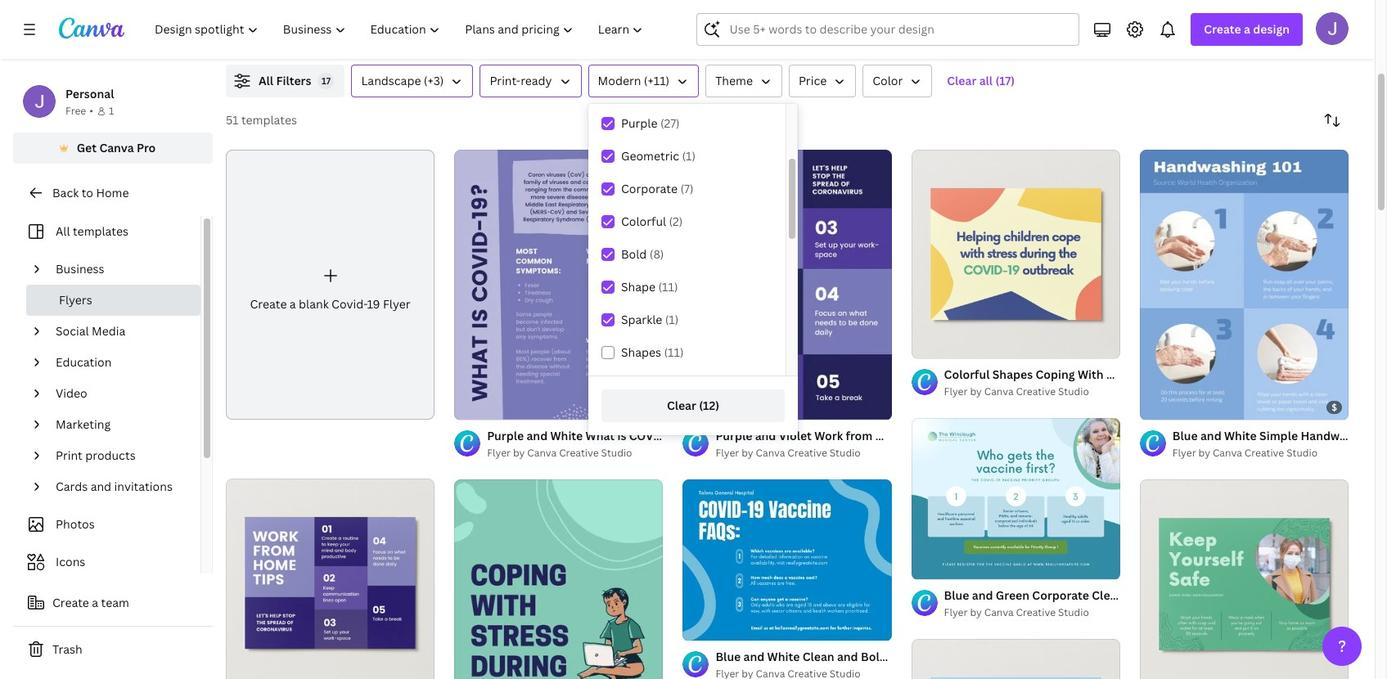 Task type: vqa. For each thing, say whether or not it's contained in the screenshot.


Task type: describe. For each thing, give the bounding box(es) containing it.
canva inside blue and white simple handwashing 10 flyer by canva creative studio
[[1213, 447, 1243, 460]]

sparkle (1)
[[621, 312, 679, 328]]

blue and green corporate clean vaccine information general health flyer image
[[912, 418, 1121, 580]]

corporate (7)
[[621, 181, 694, 197]]

video
[[56, 386, 87, 401]]

flyer inside blue and white simple handwashing 10 flyer by canva creative studio
[[1173, 447, 1197, 460]]

$
[[1332, 401, 1338, 414]]

social media
[[56, 323, 126, 339]]

marketing
[[56, 417, 111, 432]]

purple and white what is covid flyer link
[[487, 428, 697, 446]]

home inside purple and violet work from home covid flyer flyer by canva creative studio
[[876, 429, 909, 444]]

is
[[618, 429, 627, 444]]

•
[[89, 104, 93, 118]]

create for create a blank covid-19 flyer
[[250, 296, 287, 312]]

canva inside colorful shapes coping with stress landscape covid flyer flyer by canva creative studio
[[985, 385, 1014, 399]]

team
[[101, 595, 129, 611]]

all filters
[[259, 73, 311, 88]]

flyer by canva creative studio
[[945, 606, 1090, 620]]

creative inside blue and white simple handwashing 10 flyer by canva creative studio
[[1245, 447, 1285, 460]]

covid-
[[332, 296, 367, 312]]

covid inside purple and white what is covid flyer flyer by canva creative studio
[[629, 429, 666, 444]]

creative inside purple and white what is covid flyer flyer by canva creative studio
[[559, 447, 599, 460]]

blank
[[299, 296, 329, 312]]

all
[[980, 73, 993, 88]]

get canva pro
[[77, 140, 156, 156]]

flyer inside "create a blank covid-19 flyer" element
[[383, 296, 411, 312]]

education link
[[49, 347, 191, 378]]

flyer by canva creative studio link for work
[[716, 446, 892, 462]]

white for simple
[[1225, 429, 1257, 444]]

purple and violet work from home covid flyer image
[[683, 150, 892, 420]]

canva inside purple and white what is covid flyer flyer by canva creative studio
[[528, 447, 557, 460]]

studio inside blue and white simple handwashing 10 flyer by canva creative studio
[[1287, 447, 1318, 460]]

what
[[586, 429, 615, 444]]

blue
[[1173, 429, 1198, 444]]

back to home
[[52, 185, 129, 201]]

by inside colorful shapes coping with stress landscape covid flyer flyer by canva creative studio
[[971, 385, 982, 399]]

(1) for geometric (1)
[[682, 148, 696, 164]]

social
[[56, 323, 89, 339]]

by inside purple and white what is covid flyer flyer by canva creative studio
[[513, 447, 525, 460]]

(27)
[[661, 115, 680, 131]]

color button
[[863, 65, 933, 97]]

price button
[[789, 65, 857, 97]]

by inside blue and white simple handwashing 10 flyer by canva creative studio
[[1199, 447, 1211, 460]]

business
[[56, 261, 104, 277]]

flyer by canva creative studio link for simple
[[1173, 446, 1349, 462]]

cards
[[56, 479, 88, 495]]

trash
[[52, 642, 82, 657]]

create a team
[[52, 595, 129, 611]]

photos link
[[23, 509, 191, 540]]

all templates
[[56, 224, 129, 239]]

modern (+11) button
[[588, 65, 699, 97]]

(11) for shape (11)
[[659, 279, 678, 295]]

all for all filters
[[259, 73, 274, 88]]

flyer by canva creative studio link for with
[[945, 384, 1121, 401]]

get
[[77, 140, 97, 156]]

landscape (+3) button
[[352, 65, 474, 97]]

with
[[1078, 367, 1104, 383]]

color
[[873, 73, 903, 88]]

bold (8)
[[621, 246, 664, 262]]

all templates link
[[23, 216, 191, 247]]

free •
[[66, 104, 93, 118]]

pro
[[137, 140, 156, 156]]

purple for purple (27)
[[621, 115, 658, 131]]

(2)
[[669, 214, 683, 229]]

bold
[[621, 246, 647, 262]]

by inside purple and violet work from home covid flyer flyer by canva creative studio
[[742, 447, 754, 460]]

print products link
[[49, 440, 191, 472]]

create a blank covid-19 flyer
[[250, 296, 411, 312]]

create a design button
[[1192, 13, 1303, 46]]

education
[[56, 355, 112, 370]]

video link
[[49, 378, 191, 409]]

simple
[[1260, 429, 1299, 444]]

modern (+11)
[[598, 73, 670, 88]]

handwashing
[[1301, 429, 1376, 444]]

(+11)
[[644, 73, 670, 88]]

invitations
[[114, 479, 173, 495]]

1 of 3 link
[[912, 150, 1121, 359]]

1 for 1
[[109, 104, 114, 118]]

purple (27)
[[621, 115, 680, 131]]

shapes (11)
[[621, 345, 684, 360]]

colorful for colorful shapes coping with stress landscape covid flyer flyer by canva creative studio
[[945, 367, 990, 383]]

blue and white simple handwashing 10 link
[[1173, 428, 1388, 446]]

(11) for shapes (11)
[[664, 345, 684, 360]]

canva inside button
[[99, 140, 134, 156]]

covid for colorful shapes coping with stress landscape covid flyer
[[1207, 367, 1244, 383]]

clear for clear (12)
[[667, 398, 697, 413]]

(7)
[[681, 181, 694, 197]]

print-ready button
[[480, 65, 582, 97]]

clear all (17) button
[[939, 65, 1023, 97]]

colorful for colorful (2)
[[621, 214, 667, 229]]

from
[[846, 429, 873, 444]]

violet
[[779, 429, 812, 444]]

blue and white clean and bold vaccine information general health flyer image
[[683, 480, 892, 641]]

(12)
[[699, 398, 720, 413]]

and for purple and violet work from home covid flyer
[[755, 429, 776, 444]]

17 filter options selected element
[[318, 73, 334, 89]]

covid-19 flyers templates image
[[1000, 0, 1349, 45]]

cards and invitations link
[[49, 472, 191, 503]]

templates for 51 templates
[[241, 112, 297, 128]]

(8)
[[650, 246, 664, 262]]

colorful (2)
[[621, 214, 683, 229]]

landscape inside button
[[361, 73, 421, 88]]

top level navigation element
[[144, 13, 658, 46]]

geometric
[[621, 148, 680, 164]]

colorful shapes coping with stress landscape covid flyer image
[[912, 150, 1121, 359]]

a for blank
[[290, 296, 296, 312]]

flyer by canva creative studio link for what
[[487, 446, 664, 462]]

print-
[[490, 73, 521, 88]]

purple and indigo work from home landscape covid flyer image
[[226, 479, 435, 680]]

media
[[92, 323, 126, 339]]

all for all templates
[[56, 224, 70, 239]]

cards and invitations
[[56, 479, 173, 495]]



Task type: locate. For each thing, give the bounding box(es) containing it.
1 vertical spatial 1
[[923, 339, 928, 351]]

Sort by button
[[1317, 104, 1349, 137]]

2 vertical spatial a
[[92, 595, 98, 611]]

create left design
[[1205, 21, 1242, 37]]

0 horizontal spatial templates
[[73, 224, 129, 239]]

(11) right "shape"
[[659, 279, 678, 295]]

0 vertical spatial a
[[1245, 21, 1251, 37]]

(1) for sparkle (1)
[[665, 312, 679, 328]]

theme button
[[706, 65, 783, 97]]

covid for purple and violet work from home covid flyer
[[912, 429, 949, 444]]

creative inside purple and violet work from home covid flyer flyer by canva creative studio
[[788, 447, 828, 460]]

white left simple
[[1225, 429, 1257, 444]]

2 horizontal spatial purple
[[716, 429, 753, 444]]

and left violet
[[755, 429, 776, 444]]

to
[[82, 185, 93, 201]]

and right blue
[[1201, 429, 1222, 444]]

1 horizontal spatial all
[[259, 73, 274, 88]]

1 horizontal spatial (1)
[[682, 148, 696, 164]]

studio inside purple and white what is covid flyer flyer by canva creative studio
[[601, 447, 632, 460]]

purple inside purple and white what is covid flyer flyer by canva creative studio
[[487, 429, 524, 444]]

covid inside colorful shapes coping with stress landscape covid flyer flyer by canva creative studio
[[1207, 367, 1244, 383]]

landscape left (+3)
[[361, 73, 421, 88]]

creative down violet
[[788, 447, 828, 460]]

back to home link
[[13, 177, 213, 210]]

1 horizontal spatial clear
[[948, 73, 977, 88]]

0 vertical spatial clear
[[948, 73, 977, 88]]

icons link
[[23, 547, 191, 578]]

1 horizontal spatial colorful
[[945, 367, 990, 383]]

a for design
[[1245, 21, 1251, 37]]

studio down "purple and violet work from home covid flyer" link
[[830, 447, 861, 460]]

design
[[1254, 21, 1290, 37]]

create a team button
[[13, 587, 213, 620]]

1 of 3
[[923, 339, 947, 351]]

2 white from the left
[[1225, 429, 1257, 444]]

0 horizontal spatial home
[[96, 185, 129, 201]]

colorful shapes coping with stress landscape covid flyer link
[[945, 366, 1275, 384]]

and right cards
[[91, 479, 111, 495]]

1 vertical spatial shapes
[[993, 367, 1033, 383]]

home right from
[[876, 429, 909, 444]]

(+3)
[[424, 73, 444, 88]]

blue and white simple handwashing 10 flyer by canva creative studio
[[1173, 429, 1388, 460]]

0 vertical spatial (1)
[[682, 148, 696, 164]]

corporate
[[621, 181, 678, 197]]

and inside purple and violet work from home covid flyer flyer by canva creative studio
[[755, 429, 776, 444]]

0 horizontal spatial all
[[56, 224, 70, 239]]

home
[[96, 185, 129, 201], [876, 429, 909, 444]]

purple for purple and violet work from home covid flyer flyer by canva creative studio
[[716, 429, 753, 444]]

a left team at the left bottom of the page
[[92, 595, 98, 611]]

back
[[52, 185, 79, 201]]

0 vertical spatial all
[[259, 73, 274, 88]]

create inside "dropdown button"
[[1205, 21, 1242, 37]]

flyer by canva creative studio link up purple and turquoise illustrative handwashing landscape covid flyer image
[[945, 605, 1121, 621]]

colorful shapes coping with stress landscape covid flyer flyer by canva creative studio
[[945, 367, 1275, 399]]

0 horizontal spatial purple
[[487, 429, 524, 444]]

landscape inside colorful shapes coping with stress landscape covid flyer flyer by canva creative studio
[[1144, 367, 1204, 383]]

studio down the is
[[601, 447, 632, 460]]

create a blank covid-19 flyer element
[[226, 150, 435, 420]]

purple and violet work from home covid flyer link
[[716, 428, 979, 446]]

0 horizontal spatial covid
[[629, 429, 666, 444]]

0 vertical spatial templates
[[241, 112, 297, 128]]

creative down coping
[[1017, 385, 1056, 399]]

10
[[1379, 429, 1388, 444]]

create down icons
[[52, 595, 89, 611]]

1 horizontal spatial home
[[876, 429, 909, 444]]

1 vertical spatial home
[[876, 429, 909, 444]]

a left design
[[1245, 21, 1251, 37]]

and inside purple and white what is covid flyer flyer by canva creative studio
[[527, 429, 548, 444]]

landscape (+3)
[[361, 73, 444, 88]]

studio inside flyer by canva creative studio link
[[1059, 606, 1090, 620]]

0 horizontal spatial (1)
[[665, 312, 679, 328]]

0 horizontal spatial a
[[92, 595, 98, 611]]

a left 'blank'
[[290, 296, 296, 312]]

(11) down sparkle (1)
[[664, 345, 684, 360]]

shapes inside colorful shapes coping with stress landscape covid flyer flyer by canva creative studio
[[993, 367, 1033, 383]]

home inside back to home link
[[96, 185, 129, 201]]

studio inside purple and violet work from home covid flyer flyer by canva creative studio
[[830, 447, 861, 460]]

colorful inside colorful shapes coping with stress landscape covid flyer flyer by canva creative studio
[[945, 367, 990, 383]]

coping
[[1036, 367, 1076, 383]]

51
[[226, 112, 239, 128]]

trash link
[[13, 634, 213, 666]]

1 vertical spatial (11)
[[664, 345, 684, 360]]

1 vertical spatial a
[[290, 296, 296, 312]]

0 horizontal spatial create
[[52, 595, 89, 611]]

a for team
[[92, 595, 98, 611]]

canva inside purple and violet work from home covid flyer flyer by canva creative studio
[[756, 447, 786, 460]]

clear (12)
[[667, 398, 720, 413]]

clear (12) button
[[602, 390, 785, 422]]

0 horizontal spatial colorful
[[621, 214, 667, 229]]

landscape right stress
[[1144, 367, 1204, 383]]

51 templates
[[226, 112, 297, 128]]

2 horizontal spatial a
[[1245, 21, 1251, 37]]

1 horizontal spatial templates
[[241, 112, 297, 128]]

filters
[[276, 73, 311, 88]]

of
[[930, 339, 939, 351]]

0 vertical spatial 1
[[109, 104, 114, 118]]

sparkle
[[621, 312, 663, 328]]

marketing link
[[49, 409, 191, 440]]

colorful down 3
[[945, 367, 990, 383]]

and inside blue and white simple handwashing 10 flyer by canva creative studio
[[1201, 429, 1222, 444]]

1 horizontal spatial create
[[250, 296, 287, 312]]

0 vertical spatial home
[[96, 185, 129, 201]]

covid inside purple and violet work from home covid flyer flyer by canva creative studio
[[912, 429, 949, 444]]

white left 'what'
[[551, 429, 583, 444]]

colorful
[[621, 214, 667, 229], [945, 367, 990, 383]]

templates for all templates
[[73, 224, 129, 239]]

flyers
[[59, 292, 92, 308]]

jacob simon image
[[1317, 12, 1349, 45]]

personal
[[66, 86, 114, 102]]

purple inside purple and violet work from home covid flyer flyer by canva creative studio
[[716, 429, 753, 444]]

shapes
[[621, 345, 662, 360], [993, 367, 1033, 383]]

purple and white what is covid flyer image
[[455, 150, 664, 420]]

shape (11)
[[621, 279, 678, 295]]

ready
[[521, 73, 552, 88]]

all
[[259, 73, 274, 88], [56, 224, 70, 239]]

1 vertical spatial (1)
[[665, 312, 679, 328]]

colorful left '(2)' on the left of the page
[[621, 214, 667, 229]]

white for what
[[551, 429, 583, 444]]

purple and violet work from home covid flyer flyer by canva creative studio
[[716, 429, 979, 460]]

0 horizontal spatial 1
[[109, 104, 114, 118]]

0 vertical spatial colorful
[[621, 214, 667, 229]]

price
[[799, 73, 827, 88]]

and for blue and white simple handwashing 10
[[1201, 429, 1222, 444]]

1 left of
[[923, 339, 928, 351]]

purple for purple and white what is covid flyer flyer by canva creative studio
[[487, 429, 524, 444]]

landscape
[[361, 73, 421, 88], [1144, 367, 1204, 383]]

theme
[[716, 73, 753, 88]]

flyer by canva creative studio link down 'what'
[[487, 446, 664, 462]]

0 vertical spatial (11)
[[659, 279, 678, 295]]

0 horizontal spatial shapes
[[621, 345, 662, 360]]

a inside button
[[92, 595, 98, 611]]

1 horizontal spatial white
[[1225, 429, 1257, 444]]

icons
[[56, 554, 85, 570]]

and left 'what'
[[527, 429, 548, 444]]

19
[[367, 296, 380, 312]]

flyer by canva creative studio link down simple
[[1173, 446, 1349, 462]]

studio
[[1059, 385, 1090, 399], [601, 447, 632, 460], [830, 447, 861, 460], [1287, 447, 1318, 460], [1059, 606, 1090, 620]]

studio up purple and turquoise illustrative handwashing landscape covid flyer image
[[1059, 606, 1090, 620]]

0 vertical spatial create
[[1205, 21, 1242, 37]]

creative down purple and white what is covid flyer link
[[559, 447, 599, 460]]

purple and white what is covid flyer flyer by canva creative studio
[[487, 429, 697, 460]]

creative inside colorful shapes coping with stress landscape covid flyer flyer by canva creative studio
[[1017, 385, 1056, 399]]

products
[[85, 448, 136, 463]]

clear left (12)
[[667, 398, 697, 413]]

2 horizontal spatial create
[[1205, 21, 1242, 37]]

3
[[941, 339, 947, 351]]

0 vertical spatial landscape
[[361, 73, 421, 88]]

blue and white simple handwashing 101 covid flyers image
[[1140, 150, 1349, 420]]

create a blank covid-19 flyer link
[[226, 150, 435, 420]]

print products
[[56, 448, 136, 463]]

creative down simple
[[1245, 447, 1285, 460]]

studio down with
[[1059, 385, 1090, 399]]

2 vertical spatial create
[[52, 595, 89, 611]]

0 horizontal spatial clear
[[667, 398, 697, 413]]

create inside button
[[52, 595, 89, 611]]

1 horizontal spatial covid
[[912, 429, 949, 444]]

(1) right sparkle
[[665, 312, 679, 328]]

geometric (1)
[[621, 148, 696, 164]]

0 horizontal spatial landscape
[[361, 73, 421, 88]]

business link
[[49, 254, 191, 285]]

2 horizontal spatial covid
[[1207, 367, 1244, 383]]

clear
[[948, 73, 977, 88], [667, 398, 697, 413]]

green and purple coping with stress covid flyer image
[[455, 480, 664, 680]]

1 for 1 of 3
[[923, 339, 928, 351]]

0 horizontal spatial white
[[551, 429, 583, 444]]

templates right 51
[[241, 112, 297, 128]]

1 vertical spatial create
[[250, 296, 287, 312]]

1 vertical spatial all
[[56, 224, 70, 239]]

work
[[815, 429, 843, 444]]

clear all (17)
[[948, 73, 1015, 88]]

1 vertical spatial clear
[[667, 398, 697, 413]]

1 horizontal spatial a
[[290, 296, 296, 312]]

purple and turquoise illustrative handwashing landscape covid flyer image
[[912, 639, 1121, 680]]

create for create a team
[[52, 595, 89, 611]]

1 horizontal spatial purple
[[621, 115, 658, 131]]

flyer
[[383, 296, 411, 312], [1247, 367, 1275, 383], [945, 385, 968, 399], [669, 429, 697, 444], [951, 429, 979, 444], [487, 447, 511, 460], [716, 447, 740, 460], [1173, 447, 1197, 460], [945, 606, 968, 620]]

white inside purple and white what is covid flyer flyer by canva creative studio
[[551, 429, 583, 444]]

studio down blue and white simple handwashing 10 link
[[1287, 447, 1318, 460]]

1 vertical spatial templates
[[73, 224, 129, 239]]

1 right •
[[109, 104, 114, 118]]

Search search field
[[730, 14, 1070, 45]]

shapes down sparkle
[[621, 345, 662, 360]]

shape
[[621, 279, 656, 295]]

all down back
[[56, 224, 70, 239]]

create left 'blank'
[[250, 296, 287, 312]]

1 vertical spatial landscape
[[1144, 367, 1204, 383]]

1 horizontal spatial 1
[[923, 339, 928, 351]]

photos
[[56, 517, 95, 532]]

0 vertical spatial shapes
[[621, 345, 662, 360]]

purple
[[621, 115, 658, 131], [487, 429, 524, 444], [716, 429, 753, 444]]

a inside "dropdown button"
[[1245, 21, 1251, 37]]

social media link
[[49, 316, 191, 347]]

shapes left coping
[[993, 367, 1033, 383]]

flyer by canva creative studio link down coping
[[945, 384, 1121, 401]]

None search field
[[697, 13, 1080, 46]]

get canva pro button
[[13, 133, 213, 164]]

green shapes disease prevention landscape covid flyer image
[[1140, 480, 1349, 680]]

white inside blue and white simple handwashing 10 flyer by canva creative studio
[[1225, 429, 1257, 444]]

(1) up (7)
[[682, 148, 696, 164]]

studio inside colorful shapes coping with stress landscape covid flyer flyer by canva creative studio
[[1059, 385, 1090, 399]]

create
[[1205, 21, 1242, 37], [250, 296, 287, 312], [52, 595, 89, 611]]

1 vertical spatial colorful
[[945, 367, 990, 383]]

1 white from the left
[[551, 429, 583, 444]]

create for create a design
[[1205, 21, 1242, 37]]

create a design
[[1205, 21, 1290, 37]]

templates down back to home
[[73, 224, 129, 239]]

1 horizontal spatial landscape
[[1144, 367, 1204, 383]]

and for purple and white what is covid flyer
[[527, 429, 548, 444]]

free
[[66, 104, 86, 118]]

clear left all
[[948, 73, 977, 88]]

templates
[[241, 112, 297, 128], [73, 224, 129, 239]]

1 horizontal spatial shapes
[[993, 367, 1033, 383]]

flyer by canva creative studio link down violet
[[716, 446, 892, 462]]

creative up purple and turquoise illustrative handwashing landscape covid flyer image
[[1017, 606, 1056, 620]]

home right to
[[96, 185, 129, 201]]

(1)
[[682, 148, 696, 164], [665, 312, 679, 328]]

all left filters
[[259, 73, 274, 88]]

clear for clear all (17)
[[948, 73, 977, 88]]



